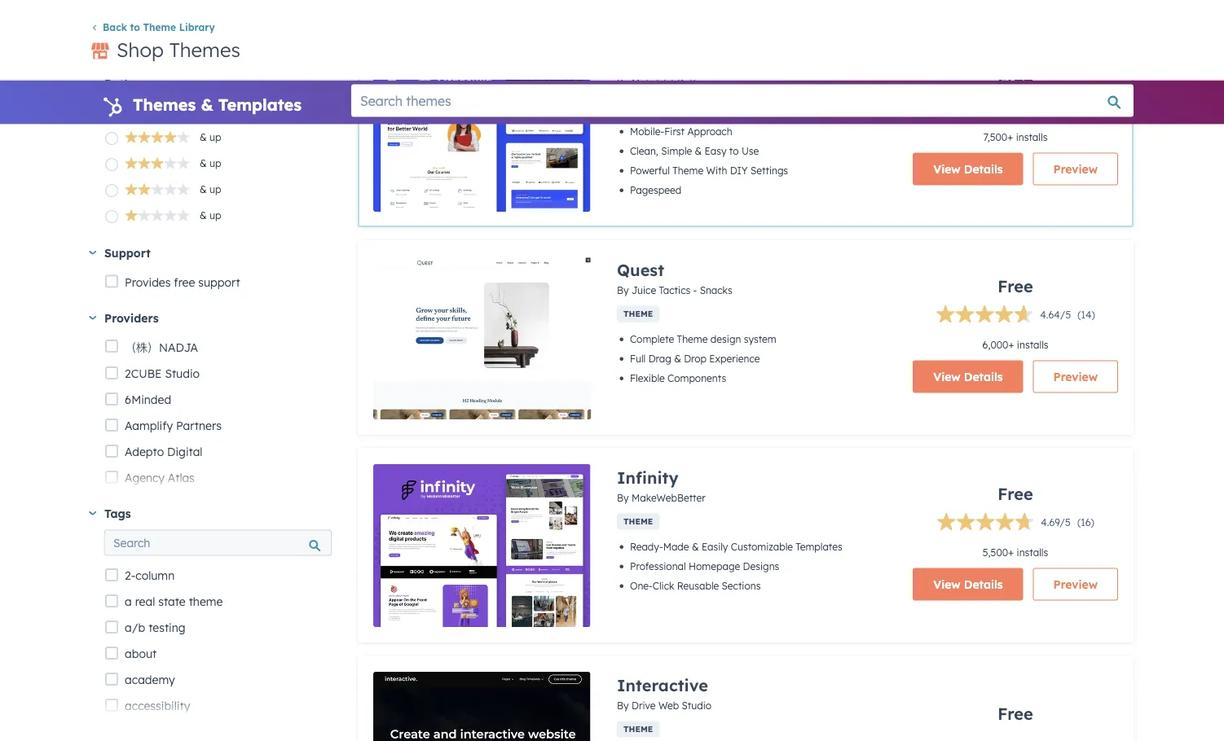 Task type: vqa. For each thing, say whether or not it's contained in the screenshot.
heading
no



Task type: locate. For each thing, give the bounding box(es) containing it.
back to theme library link
[[90, 21, 215, 33]]

back to theme library
[[103, 21, 215, 33]]

shop themes
[[117, 37, 240, 61]]

themes
[[169, 37, 240, 61]]



Task type: describe. For each thing, give the bounding box(es) containing it.
theme
[[143, 21, 176, 33]]

back
[[103, 21, 127, 33]]

shop
[[117, 37, 164, 61]]

library
[[179, 21, 215, 33]]

to
[[130, 21, 140, 33]]



